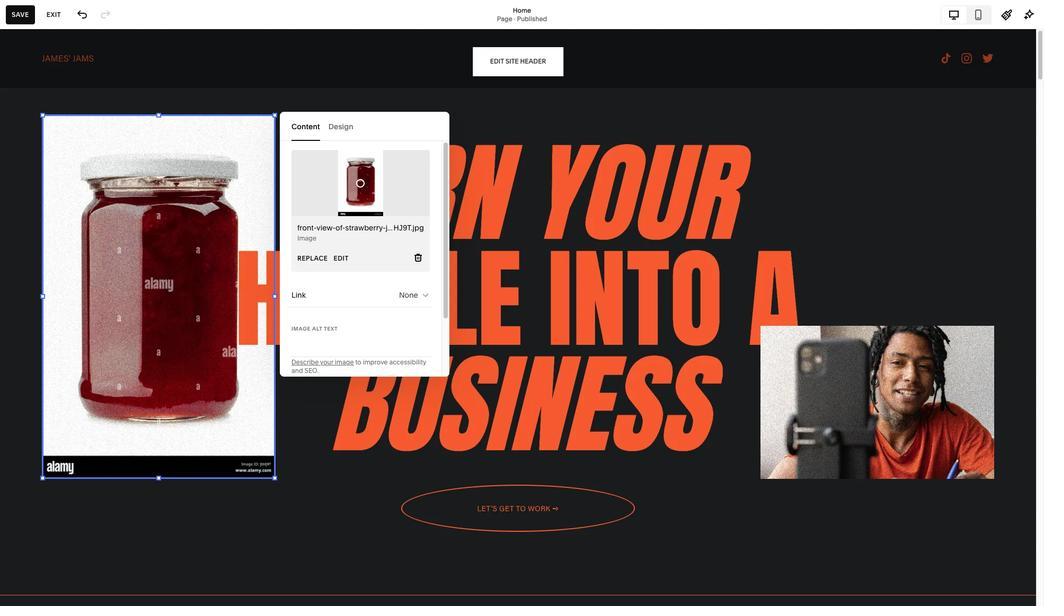 Task type: locate. For each thing, give the bounding box(es) containing it.
jar-
[[402, 223, 413, 233]]

tab list
[[942, 6, 991, 23], [292, 112, 438, 141]]

library
[[42, 404, 71, 415]]

text
[[324, 326, 338, 332]]

content button
[[292, 112, 320, 141]]

hj9t.jpg
[[394, 223, 424, 233]]

asset
[[17, 404, 40, 415]]

none
[[399, 291, 418, 300]]

analytics
[[17, 142, 55, 153]]

0 vertical spatial image
[[297, 234, 317, 242]]

marketing
[[17, 104, 59, 115]]

scheduling link
[[17, 161, 118, 173]]

selling
[[17, 85, 45, 95]]

image left alt
[[292, 326, 311, 332]]

chevron small down light icon image
[[422, 291, 430, 300]]

0 horizontal spatial tab list
[[292, 112, 438, 141]]

image
[[335, 358, 354, 366]]

1 vertical spatial tab list
[[292, 112, 438, 141]]

strawberry-
[[345, 223, 386, 233]]

·
[[514, 15, 516, 23]]

image for image
[[297, 234, 317, 242]]

selling link
[[17, 84, 118, 97]]

asset library link
[[17, 404, 118, 417]]

content
[[292, 122, 320, 131]]

image
[[297, 234, 317, 242], [292, 326, 311, 332]]

1 horizontal spatial tab list
[[942, 6, 991, 23]]

on-
[[444, 223, 456, 233]]

home
[[513, 6, 531, 14]]

website link
[[17, 65, 118, 78]]

image alt text
[[292, 326, 338, 332]]

save button
[[6, 5, 35, 24]]

link
[[292, 291, 306, 300]]

exit button
[[41, 5, 67, 24]]

to improve accessibility and seo.
[[292, 358, 426, 375]]

white-
[[456, 223, 478, 233]]

0 vertical spatial tab list
[[942, 6, 991, 23]]

front-
[[297, 223, 317, 233]]

image down front-
[[297, 234, 317, 242]]

replace
[[297, 255, 328, 262]]

1 vertical spatial image
[[292, 326, 311, 332]]

jam-
[[386, 223, 402, 233]]

describe your image
[[292, 358, 354, 366]]



Task type: vqa. For each thing, say whether or not it's contained in the screenshot.
home
yes



Task type: describe. For each thing, give the bounding box(es) containing it.
save
[[12, 10, 29, 18]]

page
[[497, 15, 513, 23]]

james
[[42, 477, 62, 485]]

tab list containing content
[[292, 112, 438, 141]]

marketing link
[[17, 103, 118, 116]]

scheduling
[[17, 161, 63, 172]]

settings
[[17, 423, 51, 434]]

of-
[[336, 223, 345, 233]]

describe
[[292, 358, 319, 366]]

seo.
[[305, 367, 319, 375]]

alt
[[312, 326, 323, 332]]

contacts
[[17, 123, 54, 134]]

your
[[320, 358, 333, 366]]

peterson
[[63, 477, 91, 485]]

replace button
[[297, 249, 328, 268]]

view-
[[317, 223, 336, 233]]

to
[[356, 358, 362, 366]]

james peterson james.peterson1902@gmail.com
[[42, 477, 140, 494]]

j0hj9t.jpg
[[478, 223, 517, 233]]

edit button
[[334, 249, 349, 268]]

front-view-of-strawberry-jam-jar-isolated-on-white-j0hj9t.jpg
[[297, 223, 517, 233]]

and
[[292, 367, 303, 375]]

improve
[[363, 358, 388, 366]]

james.peterson1902@gmail.com
[[42, 486, 140, 494]]

design
[[329, 122, 353, 131]]

asset library
[[17, 404, 71, 415]]

accessibility
[[389, 358, 426, 366]]

website
[[17, 66, 51, 76]]

settings link
[[17, 423, 118, 436]]

published
[[517, 15, 547, 23]]

image for image alt text
[[292, 326, 311, 332]]

contacts link
[[17, 122, 118, 135]]

exit
[[47, 10, 61, 18]]

isolated-
[[413, 223, 444, 233]]

design button
[[329, 112, 353, 141]]

edit
[[334, 255, 349, 262]]

describe your image link
[[292, 358, 354, 366]]

home page · published
[[497, 6, 547, 23]]

analytics link
[[17, 142, 118, 154]]



